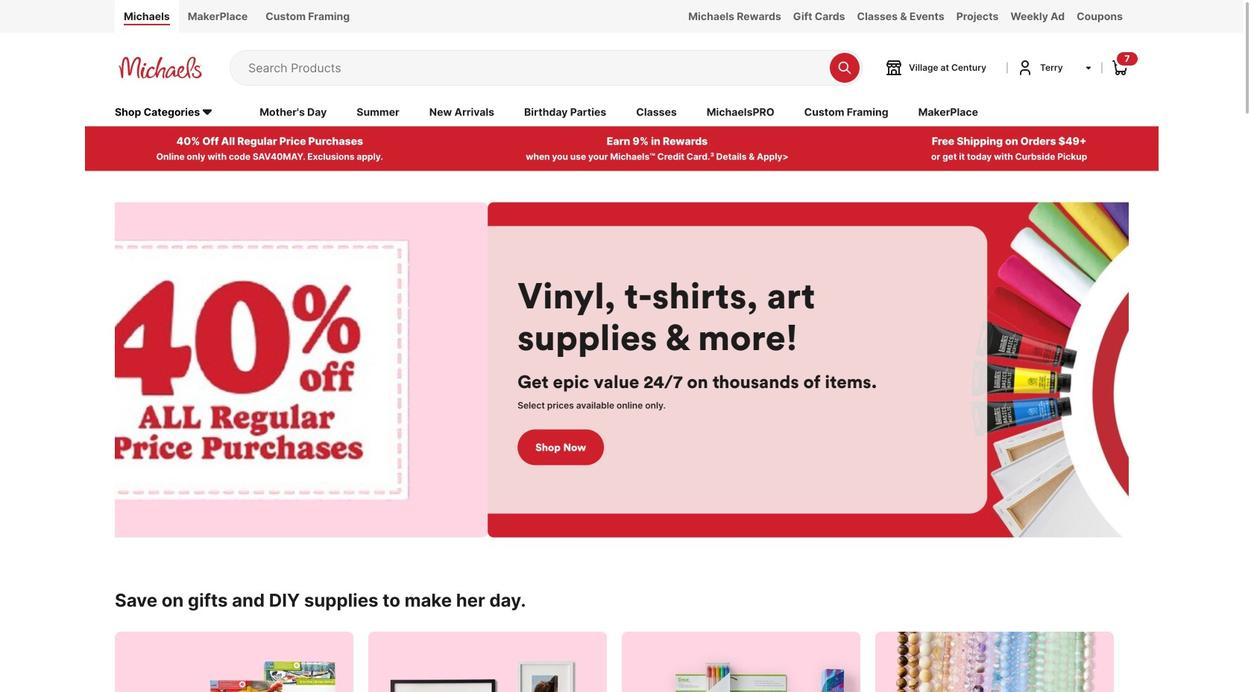 Task type: vqa. For each thing, say whether or not it's contained in the screenshot.
new lower prices logo surrounded by art supplies on red background
yes



Task type: locate. For each thing, give the bounding box(es) containing it.
vinyl, cutting mat, and weeding tools image
[[622, 632, 860, 693]]

three wood frames on pink background image
[[368, 632, 607, 693]]

0% off all regular price purchases image
[[0, 203, 406, 538]]

new lower prices logo surrounded by art supplies on red background image
[[406, 203, 1251, 538]]

six white canvases in assorted sizes image
[[115, 632, 353, 693]]



Task type: describe. For each thing, give the bounding box(es) containing it.
brown, purple, blue and green rows of assorted beads image
[[875, 632, 1114, 693]]

Search Input field
[[248, 51, 822, 85]]

search button image
[[837, 60, 852, 75]]



